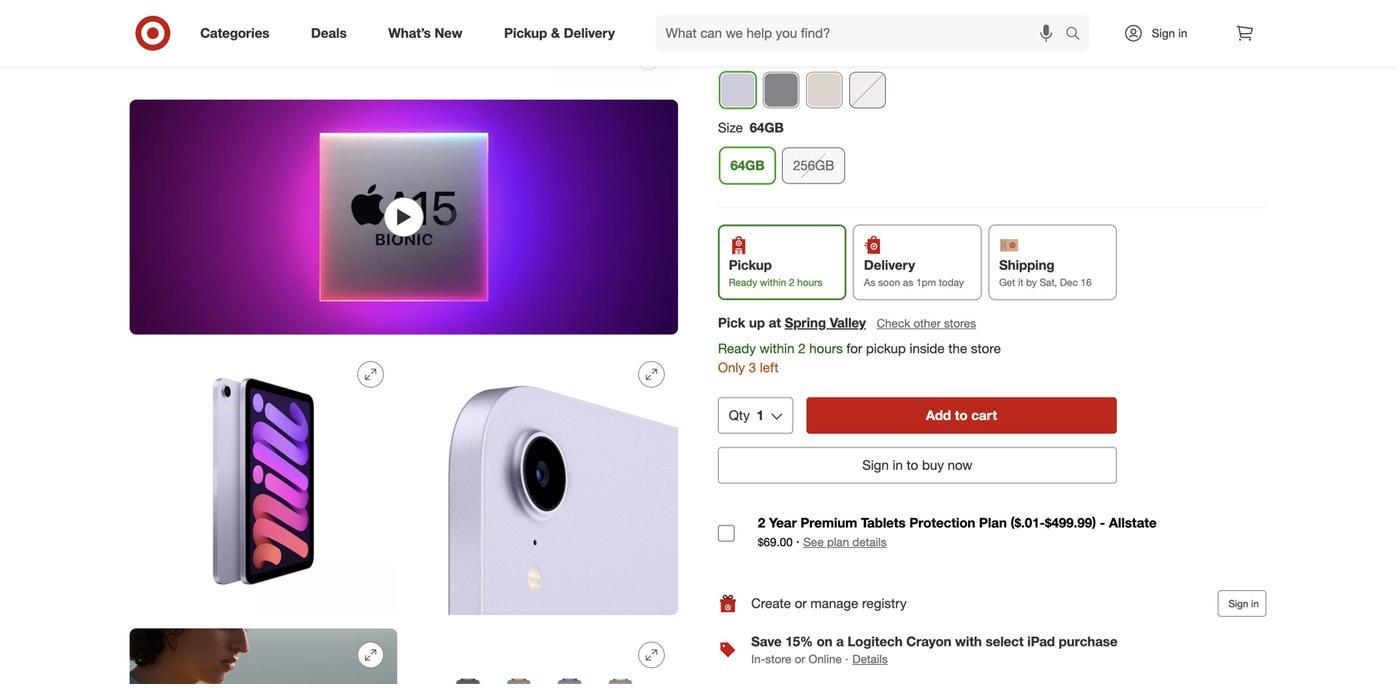 Task type: describe. For each thing, give the bounding box(es) containing it.
ipad
[[1028, 634, 1055, 650]]

-
[[1100, 515, 1105, 531]]

dec
[[1060, 276, 1078, 289]]

sign in link
[[1110, 15, 1213, 52]]

1pm
[[916, 276, 936, 289]]

save 15% on a logitech crayon with select ipad purchase in-store or online ∙ details
[[751, 634, 1118, 667]]

as
[[903, 276, 914, 289]]

sat,
[[1040, 276, 1057, 289]]

categories
[[200, 25, 269, 41]]

save
[[751, 634, 782, 650]]

qty 1
[[729, 407, 764, 424]]

create
[[751, 596, 791, 612]]

year
[[769, 515, 797, 531]]

store inside ready within 2 hours for pickup inside the store only 3 left
[[971, 341, 1001, 357]]

$69.00
[[758, 535, 793, 550]]

deals
[[311, 25, 347, 41]]

color
[[718, 44, 750, 60]]

details
[[853, 653, 888, 667]]

delivery as soon as 1pm today
[[864, 257, 964, 289]]

left
[[760, 360, 779, 376]]

sign inside 'button'
[[862, 457, 889, 474]]

15%
[[786, 634, 813, 650]]

∙
[[845, 653, 848, 667]]

see
[[804, 535, 824, 550]]

spring valley button
[[785, 314, 866, 333]]

search
[[1058, 27, 1098, 43]]

with
[[955, 634, 982, 650]]

allstate
[[1109, 515, 1157, 531]]

color purple
[[718, 44, 798, 60]]

pickup for &
[[504, 25, 547, 41]]

cart
[[971, 407, 997, 424]]

or inside save 15% on a logitech crayon with select ipad purchase in-store or online ∙ details
[[795, 653, 805, 667]]

logitech
[[848, 634, 903, 650]]

tablets
[[861, 515, 906, 531]]

pick
[[718, 315, 746, 331]]

apple ipad mini wi-fi (2021, 6th generation), 4 of 8 image
[[411, 348, 678, 616]]

apple ipad mini wi-fi (2021, 6th generation), 3 of 8 image
[[130, 348, 397, 616]]

2 inside pickup ready within 2 hours
[[789, 276, 795, 289]]

pickup ready within 2 hours
[[729, 257, 823, 289]]

16
[[1081, 276, 1092, 289]]

what's new
[[388, 25, 463, 41]]

stores
[[944, 316, 976, 331]]

pick up at spring valley
[[718, 315, 866, 331]]

ready inside pickup ready within 2 hours
[[729, 276, 757, 289]]

see plan details button
[[804, 535, 887, 551]]

within inside pickup ready within 2 hours
[[760, 276, 786, 289]]

delivery inside pickup & delivery link
[[564, 25, 615, 41]]

sign in to buy now button
[[718, 447, 1117, 484]]

now
[[948, 457, 973, 474]]

group containing size
[[716, 119, 1267, 191]]

sign in button
[[1218, 591, 1267, 618]]

1 horizontal spatial sign
[[1152, 26, 1175, 40]]

for
[[847, 341, 863, 357]]

2 inside the 2 year premium tablets protection plan ($.01-$499.99) - allstate $69.00 · see plan details
[[758, 515, 765, 531]]

a
[[836, 634, 844, 650]]

apple ipad mini wi-fi (2021, 6th generation), 5 of 8 image
[[130, 629, 397, 685]]

64gb inside 'link'
[[731, 157, 765, 174]]

to inside add to cart button
[[955, 407, 968, 424]]

qty
[[729, 407, 750, 424]]

$499.99)
[[1045, 515, 1096, 531]]

pickup & delivery link
[[490, 15, 636, 52]]

online
[[809, 653, 842, 667]]

($.01-
[[1011, 515, 1045, 531]]

3
[[749, 360, 756, 376]]

shipping
[[999, 257, 1055, 273]]

purple
[[757, 44, 798, 60]]

sign in to buy now
[[862, 457, 973, 474]]

2 year premium tablets protection plan ($.01-$499.99) - allstate $69.00 · see plan details
[[758, 515, 1157, 550]]

purchase
[[1059, 634, 1118, 650]]

details button
[[852, 651, 889, 669]]

plan
[[979, 515, 1007, 531]]

valley
[[830, 315, 866, 331]]

details
[[853, 535, 887, 550]]

buy
[[922, 457, 944, 474]]



Task type: locate. For each thing, give the bounding box(es) containing it.
64gb down size 64gb
[[731, 157, 765, 174]]

pickup left &
[[504, 25, 547, 41]]

create or manage registry
[[751, 596, 907, 612]]

registry
[[862, 596, 907, 612]]

in inside button
[[1251, 598, 1259, 611]]

pink - out of stock image
[[850, 73, 885, 108]]

only
[[718, 360, 745, 376]]

select
[[986, 634, 1024, 650]]

within up the left in the bottom of the page
[[760, 341, 795, 357]]

1 within from the top
[[760, 276, 786, 289]]

protection
[[910, 515, 976, 531]]

None checkbox
[[718, 526, 735, 542]]

0 horizontal spatial 2
[[758, 515, 765, 531]]

1 vertical spatial 2
[[798, 341, 806, 357]]

pickup
[[866, 341, 906, 357]]

2
[[789, 276, 795, 289], [798, 341, 806, 357], [758, 515, 765, 531]]

64gb right size at the top of the page
[[750, 120, 784, 136]]

size 64gb
[[718, 120, 784, 136]]

hours down spring valley 'button'
[[809, 341, 843, 357]]

group
[[716, 119, 1267, 191]]

0 vertical spatial or
[[795, 596, 807, 612]]

ready within 2 hours for pickup inside the store only 3 left
[[718, 341, 1001, 376]]

1 vertical spatial delivery
[[864, 257, 915, 273]]

save 15% on a logitech crayon with select ipad purchase link
[[751, 634, 1118, 650]]

1 vertical spatial store
[[765, 653, 792, 667]]

2 vertical spatial 2
[[758, 515, 765, 531]]

0 horizontal spatial to
[[907, 457, 919, 474]]

ready up only
[[718, 341, 756, 357]]

to inside 'sign in to buy now' 'button'
[[907, 457, 919, 474]]

1 horizontal spatial in
[[1179, 26, 1188, 40]]

1 horizontal spatial sign in
[[1229, 598, 1259, 611]]

pickup & delivery
[[504, 25, 615, 41]]

0 vertical spatial 64gb
[[750, 120, 784, 136]]

0 vertical spatial to
[[955, 407, 968, 424]]

store inside save 15% on a logitech crayon with select ipad purchase in-store or online ∙ details
[[765, 653, 792, 667]]

crayon
[[906, 634, 952, 650]]

sign
[[1152, 26, 1175, 40], [862, 457, 889, 474], [1229, 598, 1249, 611]]

pickup up up
[[729, 257, 772, 273]]

0 vertical spatial hours
[[797, 276, 823, 289]]

purple image
[[721, 73, 756, 108]]

check
[[877, 316, 911, 331]]

0 vertical spatial within
[[760, 276, 786, 289]]

check other stores button
[[876, 315, 977, 333]]

premium
[[801, 515, 857, 531]]

1 vertical spatial to
[[907, 457, 919, 474]]

0 vertical spatial pickup
[[504, 25, 547, 41]]

1 horizontal spatial store
[[971, 341, 1001, 357]]

0 vertical spatial store
[[971, 341, 1001, 357]]

sign in inside button
[[1229, 598, 1259, 611]]

to
[[955, 407, 968, 424], [907, 457, 919, 474]]

delivery
[[564, 25, 615, 41], [864, 257, 915, 273]]

add to cart button
[[806, 398, 1117, 434]]

1 vertical spatial hours
[[809, 341, 843, 357]]

hours inside pickup ready within 2 hours
[[797, 276, 823, 289]]

0 vertical spatial ready
[[729, 276, 757, 289]]

0 horizontal spatial pickup
[[504, 25, 547, 41]]

or down 15% in the right of the page
[[795, 653, 805, 667]]

1 vertical spatial in
[[893, 457, 903, 474]]

what's new link
[[374, 15, 483, 52]]

delivery up soon
[[864, 257, 915, 273]]

ready
[[729, 276, 757, 289], [718, 341, 756, 357]]

store right the
[[971, 341, 1001, 357]]

in inside 'button'
[[893, 457, 903, 474]]

size
[[718, 120, 743, 136]]

or right create
[[795, 596, 807, 612]]

apple ipad mini wi-fi (2021, 6th generation), 6 of 8 image
[[411, 629, 678, 685]]

2 horizontal spatial sign
[[1229, 598, 1249, 611]]

0 vertical spatial 2
[[789, 276, 795, 289]]

256gb link
[[782, 147, 845, 184]]

deals link
[[297, 15, 368, 52]]

it
[[1018, 276, 1024, 289]]

space gray image
[[764, 73, 799, 108]]

&
[[551, 25, 560, 41]]

0 vertical spatial sign
[[1152, 26, 1175, 40]]

0 horizontal spatial delivery
[[564, 25, 615, 41]]

add
[[926, 407, 951, 424]]

hours up spring
[[797, 276, 823, 289]]

1 or from the top
[[795, 596, 807, 612]]

2 within from the top
[[760, 341, 795, 357]]

delivery right &
[[564, 25, 615, 41]]

to left buy
[[907, 457, 919, 474]]

pickup inside pickup ready within 2 hours
[[729, 257, 772, 273]]

hours inside ready within 2 hours for pickup inside the store only 3 left
[[809, 341, 843, 357]]

ready up pick
[[729, 276, 757, 289]]

pickup
[[504, 25, 547, 41], [729, 257, 772, 273]]

0 vertical spatial in
[[1179, 26, 1188, 40]]

0 horizontal spatial sign
[[862, 457, 889, 474]]

store down save
[[765, 653, 792, 667]]

add to cart
[[926, 407, 997, 424]]

1 vertical spatial ready
[[718, 341, 756, 357]]

2 vertical spatial in
[[1251, 598, 1259, 611]]

2 horizontal spatial in
[[1251, 598, 1259, 611]]

at
[[769, 315, 781, 331]]

within
[[760, 276, 786, 289], [760, 341, 795, 357]]

plan
[[827, 535, 849, 550]]

1 horizontal spatial 2
[[789, 276, 795, 289]]

get
[[999, 276, 1016, 289]]

1 horizontal spatial to
[[955, 407, 968, 424]]

within up at
[[760, 276, 786, 289]]

apple ipad mini wi-fi (2021, 6th generation), 2 of 8, play video image
[[130, 100, 678, 335]]

0 horizontal spatial sign in
[[1152, 26, 1188, 40]]

today
[[939, 276, 964, 289]]

0 horizontal spatial in
[[893, 457, 903, 474]]

1 vertical spatial sign in
[[1229, 598, 1259, 611]]

2 inside ready within 2 hours for pickup inside the store only 3 left
[[798, 341, 806, 357]]

in-
[[751, 653, 765, 667]]

2 down spring
[[798, 341, 806, 357]]

1 vertical spatial pickup
[[729, 257, 772, 273]]

delivery inside the delivery as soon as 1pm today
[[864, 257, 915, 273]]

spring
[[785, 315, 826, 331]]

on
[[817, 634, 833, 650]]

1
[[757, 407, 764, 424]]

categories link
[[186, 15, 290, 52]]

64gb
[[750, 120, 784, 136], [731, 157, 765, 174]]

2 up pick up at spring valley
[[789, 276, 795, 289]]

2 vertical spatial sign
[[1229, 598, 1249, 611]]

within inside ready within 2 hours for pickup inside the store only 3 left
[[760, 341, 795, 357]]

the
[[949, 341, 967, 357]]

as
[[864, 276, 876, 289]]

inside
[[910, 341, 945, 357]]

1 horizontal spatial pickup
[[729, 257, 772, 273]]

ready inside ready within 2 hours for pickup inside the store only 3 left
[[718, 341, 756, 357]]

check other stores
[[877, 316, 976, 331]]

starlight image
[[807, 73, 842, 108]]

0 vertical spatial delivery
[[564, 25, 615, 41]]

0 horizontal spatial store
[[765, 653, 792, 667]]

What can we help you find? suggestions appear below search field
[[656, 15, 1070, 52]]

shipping get it by sat, dec 16
[[999, 257, 1092, 289]]

other
[[914, 316, 941, 331]]

manage
[[811, 596, 859, 612]]

pickup for ready
[[729, 257, 772, 273]]

256gb
[[793, 157, 834, 174]]

2 left year
[[758, 515, 765, 531]]

apple ipad mini wi-fi (2021, 6th generation), 1 of 8 image
[[130, 0, 678, 86]]

hours
[[797, 276, 823, 289], [809, 341, 843, 357]]

what's
[[388, 25, 431, 41]]

soon
[[878, 276, 900, 289]]

sign inside button
[[1229, 598, 1249, 611]]

search button
[[1058, 15, 1098, 55]]

1 vertical spatial or
[[795, 653, 805, 667]]

1 vertical spatial within
[[760, 341, 795, 357]]

1 horizontal spatial delivery
[[864, 257, 915, 273]]

1 vertical spatial 64gb
[[731, 157, 765, 174]]

64gb link
[[720, 147, 776, 184]]

to right add
[[955, 407, 968, 424]]

or
[[795, 596, 807, 612], [795, 653, 805, 667]]

2 horizontal spatial 2
[[798, 341, 806, 357]]

by
[[1026, 276, 1037, 289]]

2 or from the top
[[795, 653, 805, 667]]

·
[[796, 534, 800, 550]]

0 vertical spatial sign in
[[1152, 26, 1188, 40]]

1 vertical spatial sign
[[862, 457, 889, 474]]



Task type: vqa. For each thing, say whether or not it's contained in the screenshot.
bottommost $150
no



